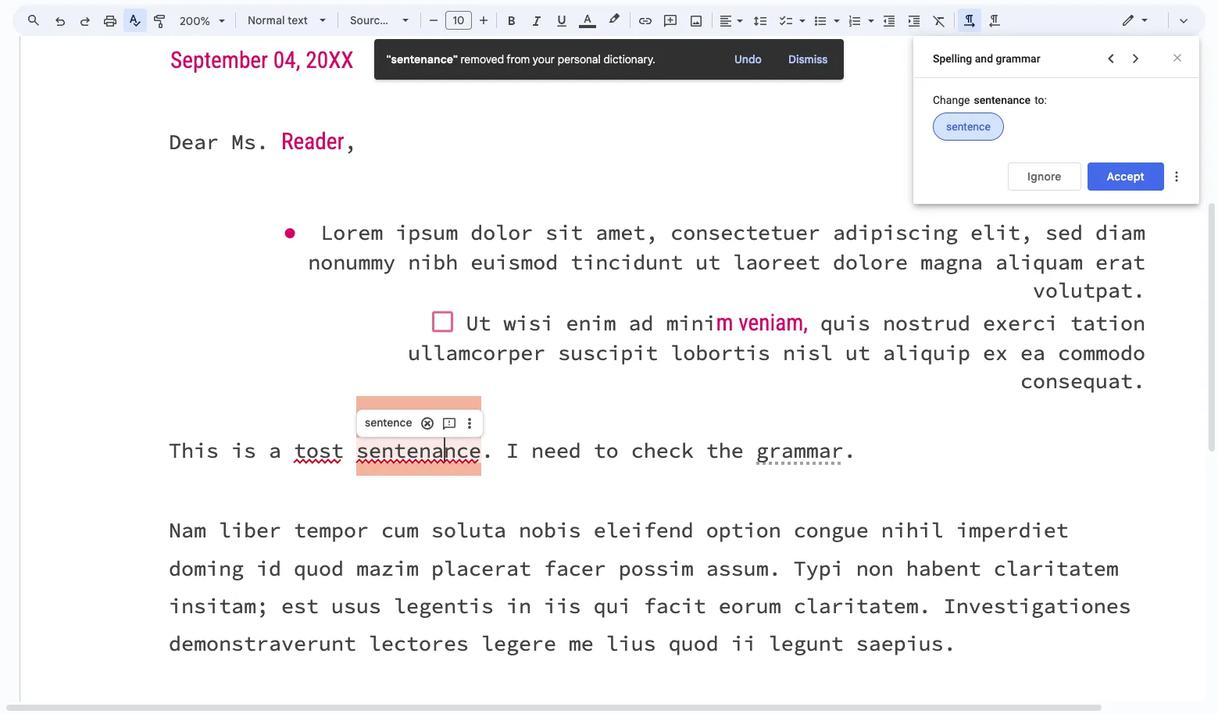Task type: locate. For each thing, give the bounding box(es) containing it.
application
[[0, 0, 1218, 714]]

sentence button
[[933, 113, 1004, 141], [360, 413, 417, 432]]

1 vertical spatial sentence
[[365, 416, 412, 430]]

1 horizontal spatial sentence button
[[933, 113, 1004, 141]]

"sentenance"
[[387, 52, 458, 66]]

spelling
[[933, 52, 972, 65]]

sentenance
[[974, 94, 1031, 106]]

0 horizontal spatial sentence
[[365, 416, 412, 430]]

change
[[933, 94, 970, 106]]

sentence inside spelling and grammar check dialog
[[946, 120, 991, 133]]

0 vertical spatial sentence
[[946, 120, 991, 133]]

accept button
[[1088, 163, 1164, 191]]

removed
[[461, 52, 504, 66]]

sentence
[[946, 120, 991, 133], [365, 416, 412, 430]]

0 horizontal spatial sentence button
[[360, 413, 417, 432]]

your
[[533, 52, 555, 66]]

ignore button
[[1008, 163, 1081, 191]]

spelling and grammar check dialog
[[914, 36, 1200, 204]]

Font size text field
[[446, 11, 471, 30]]

1 vertical spatial sentence button
[[360, 413, 417, 432]]

styles list. normal text selected. option
[[248, 9, 310, 31]]

normal
[[248, 13, 285, 27]]

dictionary.
[[604, 52, 656, 66]]

numbered list menu image
[[864, 10, 875, 16]]

sentence inside spellcheck options. dialog
[[365, 416, 412, 430]]

alert containing "sentenance"
[[374, 39, 844, 80]]

and
[[975, 52, 993, 65]]

spelling and grammar
[[933, 52, 1041, 65]]

line & paragraph spacing image
[[751, 9, 769, 31]]

spellcheck options. dialog
[[356, 410, 484, 438]]

alert
[[374, 39, 844, 80]]

normal text
[[248, 13, 308, 27]]

1 horizontal spatial sentence
[[946, 120, 991, 133]]

undo link
[[724, 44, 772, 75]]

from
[[507, 52, 530, 66]]



Task type: describe. For each thing, give the bounding box(es) containing it.
to:
[[1035, 94, 1047, 106]]

insert image image
[[687, 9, 705, 31]]

alert inside menu bar banner
[[374, 39, 844, 80]]

personal
[[558, 52, 601, 66]]

"sentenance" removed from your personal dictionary.
[[387, 52, 656, 66]]

grammar
[[996, 52, 1041, 65]]

dismiss
[[789, 52, 828, 66]]

more options image
[[1169, 170, 1185, 182]]

mode and view toolbar
[[1110, 5, 1197, 36]]

0 vertical spatial sentence button
[[933, 113, 1004, 141]]

main toolbar
[[46, 0, 1007, 398]]

ignore
[[1028, 170, 1062, 184]]

bulleted list menu image
[[830, 10, 840, 16]]

menu bar banner
[[0, 0, 1218, 398]]

text color image
[[579, 9, 596, 28]]

change sentenance to:
[[933, 94, 1047, 106]]

sentence button inside spellcheck options. dialog
[[360, 413, 417, 432]]

Font size field
[[445, 11, 478, 30]]

Menus field
[[20, 9, 54, 31]]

undo
[[735, 52, 762, 66]]

checklist menu image
[[796, 10, 806, 16]]

font list. source code pro selected. option
[[350, 9, 393, 31]]

accept
[[1107, 170, 1145, 184]]

Zoom field
[[173, 9, 232, 33]]

application containing normal text
[[0, 0, 1218, 714]]

dismiss button
[[778, 43, 838, 76]]

Zoom text field
[[176, 10, 213, 32]]

text
[[288, 13, 308, 27]]

highlight color image
[[606, 9, 623, 28]]



Task type: vqa. For each thing, say whether or not it's contained in the screenshot.
File menu item
no



